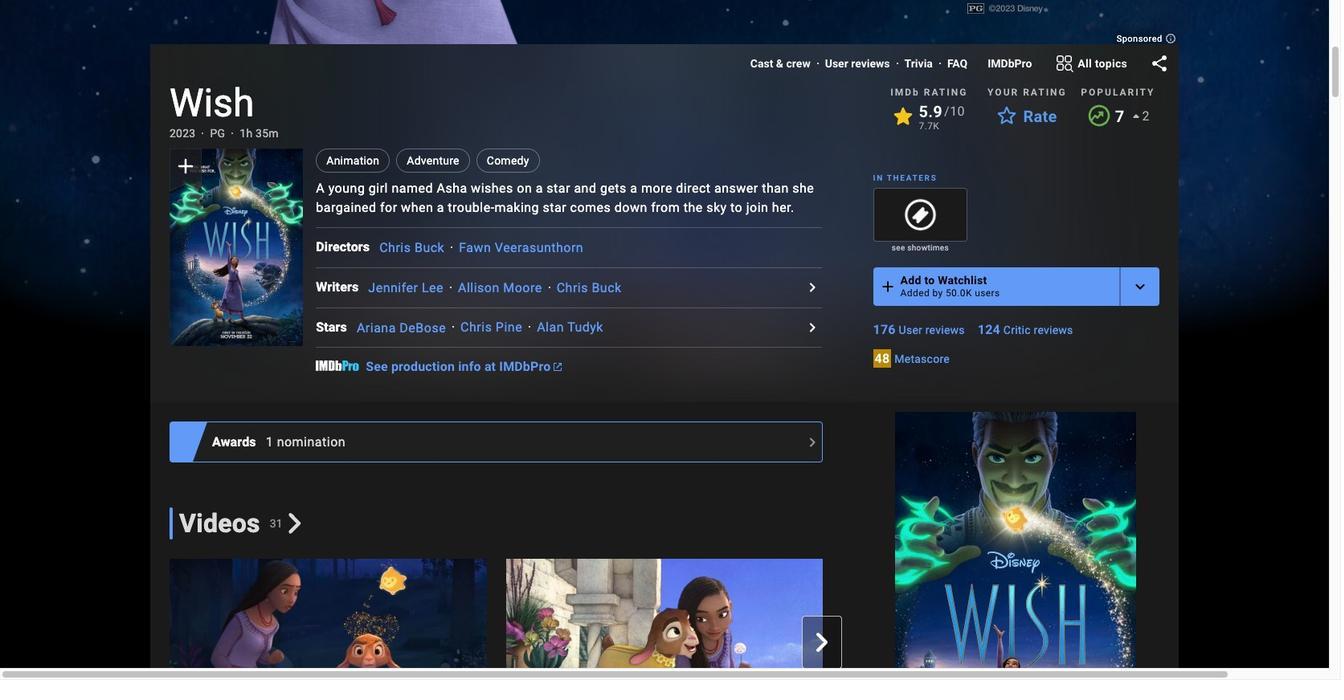 Task type: locate. For each thing, give the bounding box(es) containing it.
star
[[547, 181, 571, 196], [543, 200, 567, 215]]

imdbpro inside button
[[499, 360, 551, 375]]

imdbpro button
[[988, 55, 1032, 72]]

0 vertical spatial imdbpro
[[988, 57, 1032, 70]]

showtimes
[[908, 243, 949, 252]]

a down asha
[[437, 200, 444, 215]]

chris left the pine
[[461, 320, 492, 335]]

chris pine button
[[461, 320, 523, 335]]

chris buck button
[[380, 240, 445, 255], [557, 280, 622, 295]]

ariana debose button
[[357, 320, 446, 335]]

ariana
[[357, 320, 396, 335]]

cast & crew
[[751, 57, 811, 70]]

reviews up 'metascore'
[[926, 324, 965, 337]]

reviews inside 176 user reviews
[[926, 324, 965, 337]]

see full cast and crew element
[[316, 238, 380, 258]]

join
[[747, 200, 769, 215]]

1 horizontal spatial a
[[536, 181, 543, 196]]

rating up rate
[[1023, 87, 1067, 98]]

1 vertical spatial to
[[925, 274, 935, 287]]

0 horizontal spatial official trailer image
[[170, 559, 487, 681]]

0 vertical spatial chris buck
[[380, 240, 445, 255]]

metascore
[[895, 353, 950, 365]]

cast
[[751, 57, 774, 70]]

1 horizontal spatial chris buck button
[[557, 280, 622, 295]]

2 rating from the left
[[1023, 87, 1067, 98]]

a right on
[[536, 181, 543, 196]]

watchlist
[[938, 274, 987, 287]]

2 horizontal spatial a
[[630, 181, 638, 196]]

imdbpro up your
[[988, 57, 1032, 70]]

more
[[641, 181, 673, 196]]

0 horizontal spatial chris buck
[[380, 240, 445, 255]]

see
[[366, 360, 388, 375]]

0 horizontal spatial imdbpro
[[499, 360, 551, 375]]

124
[[978, 322, 1001, 337]]

star left "and" on the left of page
[[547, 181, 571, 196]]

imdb rating
[[891, 87, 968, 98]]

1 vertical spatial chris
[[557, 280, 588, 295]]

the
[[684, 200, 703, 215]]

directors
[[316, 240, 370, 255]]

your
[[988, 87, 1019, 98]]

star left comes
[[543, 200, 567, 215]]

buck up tudyk
[[592, 280, 622, 295]]

0 vertical spatial chris
[[380, 240, 411, 255]]

user inside 176 user reviews
[[899, 324, 923, 337]]

arrow drop up image
[[1127, 107, 1146, 126]]

imdbpro left launch inline icon on the left bottom
[[499, 360, 551, 375]]

ariana debose
[[357, 320, 446, 335]]

add
[[901, 274, 922, 287]]

fawn veerasunthorn
[[459, 240, 584, 255]]

1 vertical spatial user
[[899, 324, 923, 337]]

a young girl named asha wishes on a star and gets a more direct answer than she bargained for when a trouble-making star comes down from the sky to join her.
[[316, 181, 814, 215]]

48
[[875, 351, 890, 366]]

1 horizontal spatial buck
[[592, 280, 622, 295]]

down
[[615, 200, 648, 215]]

trouble-
[[448, 200, 495, 215]]

1 horizontal spatial to
[[925, 274, 935, 287]]

2023
[[170, 127, 196, 140]]

group
[[170, 149, 303, 346], [873, 188, 968, 242], [150, 559, 1160, 681], [170, 559, 487, 681], [506, 559, 823, 681], [843, 559, 1160, 681]]

animation
[[327, 154, 380, 167]]

official trailer image
[[170, 559, 487, 681], [506, 559, 823, 681]]

50.0k
[[946, 287, 973, 299]]

1 horizontal spatial chris buck
[[557, 280, 622, 295]]

see showtimes image
[[874, 189, 967, 241]]

user inside button
[[825, 57, 849, 70]]

add to watchlist added by 50.0k users
[[901, 274, 1000, 299]]

rating up /
[[924, 87, 968, 98]]

2
[[1143, 109, 1150, 124]]

to inside add to watchlist added by 50.0k users
[[925, 274, 935, 287]]

chris buck up tudyk
[[557, 280, 622, 295]]

sponsored
[[1117, 34, 1166, 44]]

1 horizontal spatial user
[[899, 324, 923, 337]]

comes
[[570, 200, 611, 215]]

see more awards and nominations image
[[803, 433, 823, 452]]

user reviews
[[825, 57, 890, 70]]

0 horizontal spatial chris
[[380, 240, 411, 255]]

0 horizontal spatial to
[[731, 200, 743, 215]]

1 vertical spatial chris buck button
[[557, 280, 622, 295]]

0 vertical spatial to
[[731, 200, 743, 215]]

rating
[[924, 87, 968, 98], [1023, 87, 1067, 98]]

buck up the lee on the left top of the page
[[415, 240, 445, 255]]

chris
[[380, 240, 411, 255], [557, 280, 588, 295], [461, 320, 492, 335]]

1 rating from the left
[[924, 87, 968, 98]]

to down answer
[[731, 200, 743, 215]]

chris buck button down when
[[380, 240, 445, 255]]

pg button
[[210, 125, 225, 141]]

awards
[[212, 435, 256, 450]]

1 vertical spatial chevron right inline image
[[813, 633, 832, 652]]

fawn veerasunthorn button
[[459, 240, 584, 255]]

chris buck button up tudyk
[[557, 280, 622, 295]]

1 horizontal spatial rating
[[1023, 87, 1067, 98]]

1 vertical spatial imdbpro
[[499, 360, 551, 375]]

2 horizontal spatial reviews
[[1034, 324, 1074, 337]]

0 horizontal spatial user
[[825, 57, 849, 70]]

0 vertical spatial chris buck button
[[380, 240, 445, 255]]

a up down
[[630, 181, 638, 196]]

reviews inside button
[[851, 57, 890, 70]]

0 vertical spatial star
[[547, 181, 571, 196]]

a
[[316, 181, 325, 196]]

0 horizontal spatial rating
[[924, 87, 968, 98]]

5.9 / 10 7.7k
[[919, 102, 965, 132]]

writers
[[316, 280, 359, 295]]

chris buck down when
[[380, 240, 445, 255]]

to
[[731, 200, 743, 215], [925, 274, 935, 287]]

0 vertical spatial user
[[825, 57, 849, 70]]

add title to another list image
[[1131, 277, 1150, 296]]

1 vertical spatial chris buck
[[557, 280, 622, 295]]

reviews inside 124 critic reviews
[[1034, 324, 1074, 337]]

reviews right critic
[[1034, 324, 1074, 337]]

1
[[266, 435, 273, 450]]

critic
[[1004, 324, 1031, 337]]

adventure button
[[397, 149, 470, 173]]

chris up jennifer
[[380, 240, 411, 255]]

all topics
[[1078, 57, 1128, 70]]

she
[[793, 181, 814, 196]]

0 horizontal spatial reviews
[[851, 57, 890, 70]]

reviews for 176
[[926, 324, 965, 337]]

user right crew
[[825, 57, 849, 70]]

to up by at the right top
[[925, 274, 935, 287]]

2023 button
[[170, 125, 196, 141]]

1 vertical spatial buck
[[592, 280, 622, 295]]

reviews
[[851, 57, 890, 70], [926, 324, 965, 337], [1034, 324, 1074, 337]]

see
[[892, 243, 906, 252]]

alan
[[537, 320, 564, 335]]

nomination
[[277, 435, 346, 450]]

fawn
[[459, 240, 491, 255]]

alan tudyk, chris pine, and ariana debose in wish (2023) image
[[170, 149, 303, 346]]

0 vertical spatial chevron right inline image
[[285, 514, 305, 534]]

chevron right inline image
[[285, 514, 305, 534], [813, 633, 832, 652]]

1 horizontal spatial imdbpro
[[988, 57, 1032, 70]]

wish
[[170, 80, 254, 126]]

user right the 176 at the right top of page
[[899, 324, 923, 337]]

to inside the a young girl named asha wishes on a star and gets a more direct answer than she bargained for when a trouble-making star comes down from the sky to join her.
[[731, 200, 743, 215]]

for
[[380, 200, 398, 215]]

1 vertical spatial star
[[543, 200, 567, 215]]

popularity
[[1081, 87, 1156, 98]]

crew
[[787, 57, 811, 70]]

trivia button
[[905, 55, 933, 72]]

chris up alan tudyk button
[[557, 280, 588, 295]]

lee
[[422, 280, 444, 295]]

0 vertical spatial buck
[[415, 240, 445, 255]]

chris buck
[[380, 240, 445, 255], [557, 280, 622, 295]]

allison moore
[[458, 280, 542, 295]]

see production info at imdbpro
[[366, 360, 551, 375]]

2 vertical spatial chris
[[461, 320, 492, 335]]

a
[[536, 181, 543, 196], [630, 181, 638, 196], [437, 200, 444, 215]]

reviews for 124
[[1034, 324, 1074, 337]]

moore
[[503, 280, 542, 295]]

1 horizontal spatial official trailer image
[[506, 559, 823, 681]]

1 horizontal spatial reviews
[[926, 324, 965, 337]]

2 horizontal spatial chris
[[557, 280, 588, 295]]

user
[[825, 57, 849, 70], [899, 324, 923, 337]]

see showtimes link
[[873, 242, 968, 255]]

7.7k
[[919, 121, 940, 132]]

see showtimes
[[892, 243, 949, 252]]

see showtimes group
[[873, 188, 968, 255]]

reviews left the trivia
[[851, 57, 890, 70]]

0 horizontal spatial chevron right inline image
[[285, 514, 305, 534]]



Task type: describe. For each thing, give the bounding box(es) containing it.
production
[[391, 360, 455, 375]]

1 horizontal spatial chevron right inline image
[[813, 633, 832, 652]]

direct
[[676, 181, 711, 196]]

/
[[945, 104, 950, 119]]

than
[[762, 181, 789, 196]]

jennifer lee
[[368, 280, 444, 295]]

comedy
[[487, 154, 529, 167]]

0 horizontal spatial chris buck button
[[380, 240, 445, 255]]

all topics button
[[1043, 51, 1141, 76]]

allison
[[458, 280, 500, 295]]

rating for your rating
[[1023, 87, 1067, 98]]

see full cast and crew image
[[803, 278, 822, 298]]

tudyk
[[568, 320, 604, 335]]

by
[[933, 287, 943, 299]]

at
[[485, 360, 496, 375]]

31
[[270, 518, 283, 531]]

categories image
[[1056, 54, 1075, 73]]

2 official trailer image from the left
[[506, 559, 823, 681]]

stars
[[316, 320, 347, 335]]

from
[[651, 200, 680, 215]]

share on social media image
[[1150, 54, 1170, 73]]

young
[[328, 181, 365, 196]]

see full cast and crew image
[[803, 318, 822, 338]]

added
[[901, 287, 930, 299]]

faq button
[[948, 55, 968, 72]]

users
[[975, 287, 1000, 299]]

all
[[1078, 57, 1092, 70]]

124 critic reviews
[[978, 322, 1074, 337]]

sky
[[707, 200, 727, 215]]

writers button
[[316, 278, 368, 298]]

info
[[458, 360, 481, 375]]

1 nomination
[[266, 435, 346, 450]]

10
[[950, 104, 965, 119]]

comedy button
[[476, 149, 540, 173]]

chris buck for the right the chris buck button
[[557, 280, 622, 295]]

making
[[495, 200, 539, 215]]

her.
[[772, 200, 795, 215]]

stars button
[[316, 318, 357, 338]]

cast & crew button
[[751, 55, 811, 72]]

topics
[[1095, 57, 1128, 70]]

gets
[[600, 181, 627, 196]]

animation button
[[316, 149, 390, 173]]

videos
[[179, 509, 260, 539]]

add image
[[878, 277, 898, 296]]

your rating
[[988, 87, 1067, 98]]

awards button
[[212, 433, 266, 452]]

1 official trailer image from the left
[[170, 559, 487, 681]]

pg
[[210, 127, 225, 140]]

and
[[574, 181, 597, 196]]

bargained
[[316, 200, 377, 215]]

see production info at imdbpro button
[[366, 360, 562, 376]]

in theaters
[[873, 173, 938, 182]]

launch inline image
[[554, 364, 562, 372]]

user reviews button
[[825, 55, 890, 72]]

alan tudyk
[[537, 320, 604, 335]]

48 metascore
[[875, 351, 950, 366]]

debose
[[400, 320, 446, 335]]

adventure
[[407, 154, 460, 167]]

answer
[[715, 181, 759, 196]]

&
[[776, 57, 784, 70]]

wish image
[[843, 559, 1160, 681]]

asha
[[437, 181, 468, 196]]

5.9
[[919, 102, 943, 121]]

alan tudyk button
[[537, 320, 604, 335]]

chris pine
[[461, 320, 523, 335]]

on
[[517, 181, 532, 196]]

7
[[1116, 107, 1125, 126]]

allison moore button
[[458, 280, 542, 295]]

0 horizontal spatial buck
[[415, 240, 445, 255]]

imdb
[[891, 87, 920, 98]]

veerasunthorn
[[495, 240, 584, 255]]

35m
[[256, 127, 279, 140]]

theaters
[[887, 173, 938, 182]]

rating for imdb rating
[[924, 87, 968, 98]]

wishes
[[471, 181, 513, 196]]

1h 35m
[[240, 127, 279, 140]]

0 horizontal spatial a
[[437, 200, 444, 215]]

1 horizontal spatial chris
[[461, 320, 492, 335]]

trivia
[[905, 57, 933, 70]]

rate
[[1024, 107, 1057, 126]]

chris buck for the left the chris buck button
[[380, 240, 445, 255]]

faq
[[948, 57, 968, 70]]



Task type: vqa. For each thing, say whether or not it's contained in the screenshot.
1 nomination
yes



